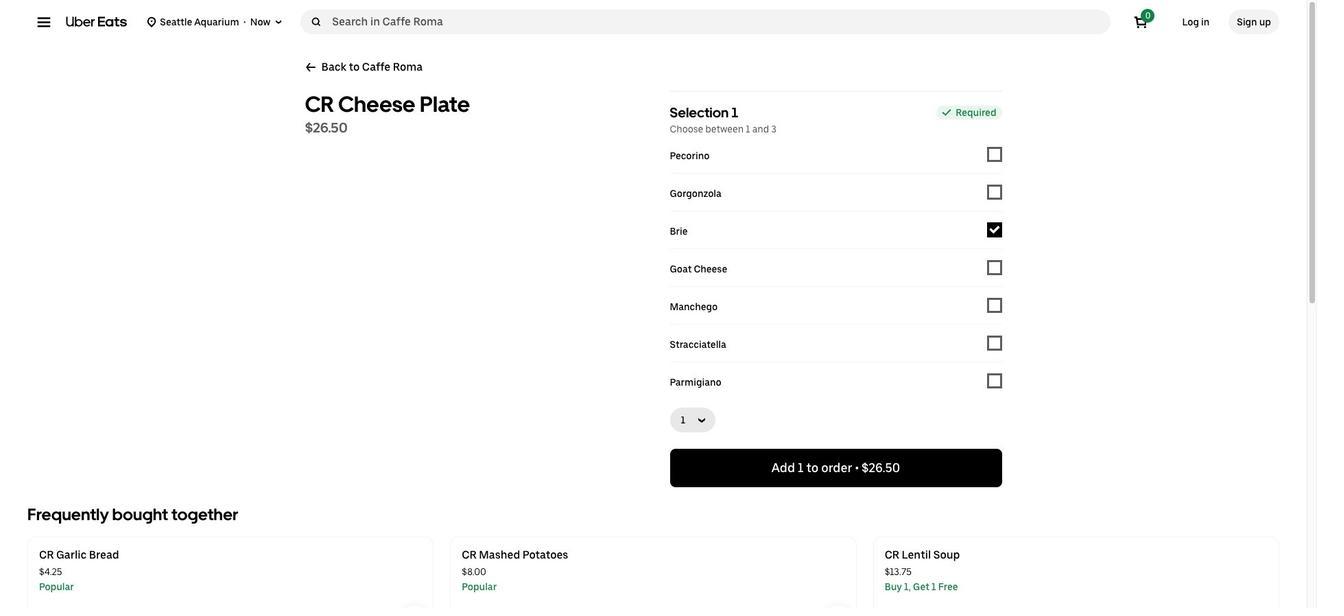 Task type: vqa. For each thing, say whether or not it's contained in the screenshot.
SEARCH IN CAFFE ROMA text field
yes



Task type: describe. For each thing, give the bounding box(es) containing it.
uber eats home image
[[66, 16, 127, 27]]

main navigation menu image
[[37, 15, 51, 29]]

Search in Caffe Roma text field
[[332, 15, 1106, 28]]

deliver to image
[[146, 16, 157, 27]]



Task type: locate. For each thing, give the bounding box(es) containing it.
go back image
[[305, 62, 316, 73]]

deliver to image
[[273, 16, 284, 27]]



